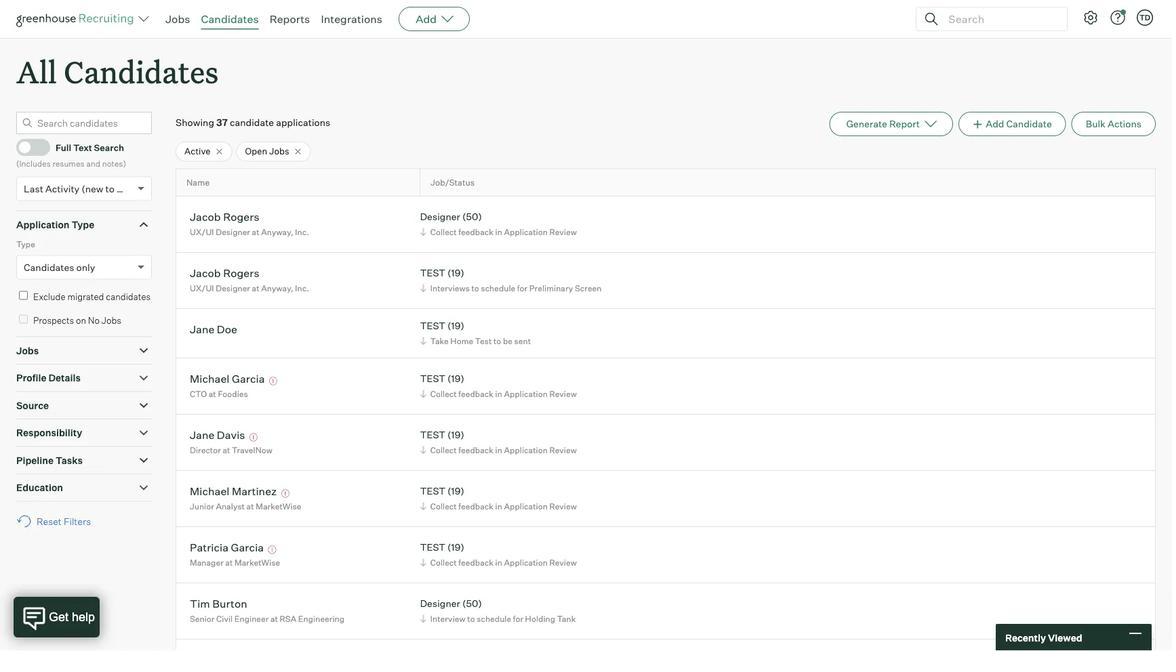 Task type: locate. For each thing, give the bounding box(es) containing it.
4 test from the top
[[420, 430, 446, 441]]

test (19) collect feedback in application review for jane davis
[[420, 430, 577, 456]]

application type
[[16, 219, 94, 231]]

candidates only option
[[24, 262, 95, 274]]

test
[[420, 267, 446, 279], [420, 320, 446, 332], [420, 373, 446, 385], [420, 430, 446, 441], [420, 486, 446, 498], [420, 542, 446, 554]]

patricia
[[190, 541, 229, 555]]

0 vertical spatial jane
[[190, 323, 215, 336]]

to for (19)
[[472, 283, 480, 294]]

2 collect feedback in application review link from the top
[[418, 388, 581, 401]]

add for add
[[416, 12, 437, 26]]

type element
[[16, 238, 152, 289]]

test inside test (19) interviews to schedule for preliminary screen
[[420, 267, 446, 279]]

responsibility
[[16, 428, 82, 439]]

collect
[[431, 227, 457, 237], [431, 389, 457, 399], [431, 445, 457, 456], [431, 502, 457, 512], [431, 558, 457, 568]]

0 vertical spatial garcia
[[232, 372, 265, 386]]

bulk
[[1087, 118, 1106, 130]]

designer
[[420, 211, 461, 223], [216, 227, 250, 237], [216, 283, 250, 294], [420, 598, 461, 610]]

3 in from the top
[[496, 445, 503, 456]]

1 review from the top
[[550, 227, 577, 237]]

bulk actions link
[[1072, 112, 1157, 136]]

1 jacob rogers link from the top
[[190, 210, 260, 226]]

5 collect from the top
[[431, 558, 457, 568]]

in
[[496, 227, 503, 237], [496, 389, 503, 399], [496, 445, 503, 456], [496, 502, 503, 512], [496, 558, 503, 568]]

5 (19) from the top
[[448, 486, 465, 498]]

application inside the designer (50) collect feedback in application review
[[504, 227, 548, 237]]

0 vertical spatial inc.
[[295, 227, 309, 237]]

(19) for michael martinez
[[448, 486, 465, 498]]

to right interviews
[[472, 283, 480, 294]]

4 (19) from the top
[[448, 430, 465, 441]]

interviews to schedule for preliminary screen link
[[418, 282, 605, 295]]

anyway, for test
[[261, 283, 294, 294]]

ux/ui down name
[[190, 227, 214, 237]]

schedule right interview
[[477, 614, 512, 625]]

jobs link
[[166, 12, 190, 26]]

1 vertical spatial for
[[513, 614, 524, 625]]

garcia for patricia garcia
[[231, 541, 264, 555]]

2 anyway, from the top
[[261, 283, 294, 294]]

1 vertical spatial marketwise
[[235, 558, 280, 568]]

2 jacob rogers ux/ui designer at anyway, inc. from the top
[[190, 266, 309, 294]]

schedule right interviews
[[481, 283, 516, 294]]

1 horizontal spatial add
[[987, 118, 1005, 130]]

checkmark image
[[22, 142, 33, 152]]

candidates
[[201, 12, 259, 26], [64, 52, 219, 92], [24, 262, 74, 274]]

open
[[245, 146, 267, 157]]

feedback for michael martinez
[[459, 502, 494, 512]]

candidates for candidates
[[201, 12, 259, 26]]

to inside designer (50) interview to schedule for holding tank
[[468, 614, 475, 625]]

0 vertical spatial (50)
[[463, 211, 482, 223]]

Search candidates field
[[16, 112, 152, 134]]

0 vertical spatial jacob
[[190, 210, 221, 224]]

garcia for michael garcia
[[232, 372, 265, 386]]

add inside popup button
[[416, 12, 437, 26]]

candidate
[[230, 117, 274, 129]]

Prospects on No Jobs checkbox
[[19, 315, 28, 324]]

1 vertical spatial michael
[[190, 485, 230, 498]]

1 jane from the top
[[190, 323, 215, 336]]

jane
[[190, 323, 215, 336], [190, 429, 215, 442]]

1 vertical spatial inc.
[[295, 283, 309, 294]]

2 ux/ui from the top
[[190, 283, 214, 294]]

interview to schedule for holding tank link
[[418, 613, 580, 626]]

2 (50) from the top
[[463, 598, 482, 610]]

3 feedback from the top
[[459, 445, 494, 456]]

5 in from the top
[[496, 558, 503, 568]]

6 test from the top
[[420, 542, 446, 554]]

1 (19) from the top
[[448, 267, 465, 279]]

0 vertical spatial rogers
[[223, 210, 260, 224]]

2 review from the top
[[550, 389, 577, 399]]

1 test from the top
[[420, 267, 446, 279]]

jacob rogers ux/ui designer at anyway, inc. up doe
[[190, 266, 309, 294]]

exclude
[[33, 292, 66, 302]]

analyst
[[216, 502, 245, 512]]

michael up junior
[[190, 485, 230, 498]]

1 jacob rogers ux/ui designer at anyway, inc. from the top
[[190, 210, 309, 237]]

4 in from the top
[[496, 502, 503, 512]]

junior analyst at marketwise
[[190, 502, 302, 512]]

rsa
[[280, 614, 297, 625]]

jacob rogers ux/ui designer at anyway, inc. down name
[[190, 210, 309, 237]]

1 vertical spatial type
[[16, 240, 35, 250]]

michael for michael martinez
[[190, 485, 230, 498]]

(new
[[82, 183, 104, 195]]

designer inside the designer (50) collect feedback in application review
[[420, 211, 461, 223]]

1 vertical spatial jane
[[190, 429, 215, 442]]

jacob rogers link up doe
[[190, 266, 260, 282]]

1 vertical spatial candidates
[[64, 52, 219, 92]]

1 (50) from the top
[[463, 211, 482, 223]]

0 vertical spatial schedule
[[481, 283, 516, 294]]

1 vertical spatial (50)
[[463, 598, 482, 610]]

5 review from the top
[[550, 558, 577, 568]]

candidate
[[1007, 118, 1053, 130]]

test for jane davis
[[420, 430, 446, 441]]

manager
[[190, 558, 224, 568]]

to for activity
[[106, 183, 115, 195]]

1 vertical spatial anyway,
[[261, 283, 294, 294]]

2 rogers from the top
[[223, 266, 260, 280]]

jane for jane davis
[[190, 429, 215, 442]]

Exclude migrated candidates checkbox
[[19, 292, 28, 300]]

in for patricia garcia
[[496, 558, 503, 568]]

jacob rogers link for designer
[[190, 210, 260, 226]]

jobs left candidates 'link'
[[166, 12, 190, 26]]

1 ux/ui from the top
[[190, 227, 214, 237]]

1 vertical spatial jacob rogers ux/ui designer at anyway, inc.
[[190, 266, 309, 294]]

3 collect feedback in application review link from the top
[[418, 444, 581, 457]]

2 inc. from the top
[[295, 283, 309, 294]]

candidates up exclude on the top left of the page
[[24, 262, 74, 274]]

1 collect feedback in application review link from the top
[[418, 226, 581, 239]]

1 jacob from the top
[[190, 210, 221, 224]]

4 collect feedback in application review link from the top
[[418, 500, 581, 513]]

td
[[1140, 13, 1151, 22]]

schedule for (50)
[[477, 614, 512, 625]]

(50) inside designer (50) interview to schedule for holding tank
[[463, 598, 482, 610]]

2 test from the top
[[420, 320, 446, 332]]

0 horizontal spatial add
[[416, 12, 437, 26]]

feedback for jane davis
[[459, 445, 494, 456]]

jacob for designer
[[190, 210, 221, 224]]

marketwise down patricia garcia has been in application review for more than 5 days image
[[235, 558, 280, 568]]

type down application type
[[16, 240, 35, 250]]

application
[[16, 219, 70, 231], [504, 227, 548, 237], [504, 389, 548, 399], [504, 445, 548, 456], [504, 502, 548, 512], [504, 558, 548, 568]]

0 vertical spatial jacob rogers link
[[190, 210, 260, 226]]

anyway, for designer
[[261, 227, 294, 237]]

5 collect feedback in application review link from the top
[[418, 557, 581, 570]]

0 vertical spatial jacob rogers ux/ui designer at anyway, inc.
[[190, 210, 309, 237]]

2 vertical spatial candidates
[[24, 262, 74, 274]]

0 vertical spatial ux/ui
[[190, 227, 214, 237]]

profile
[[16, 373, 46, 384]]

test (19) collect feedback in application review for patricia garcia
[[420, 542, 577, 568]]

michael garcia
[[190, 372, 265, 386]]

activity
[[45, 183, 80, 195]]

4 collect from the top
[[431, 502, 457, 512]]

tim burton link
[[190, 597, 248, 613]]

4 test (19) collect feedback in application review from the top
[[420, 542, 577, 568]]

test (19) take home test to be sent
[[420, 320, 531, 346]]

for for (50)
[[513, 614, 524, 625]]

garcia up manager at marketwise
[[231, 541, 264, 555]]

garcia
[[232, 372, 265, 386], [231, 541, 264, 555]]

1 test (19) collect feedback in application review from the top
[[420, 373, 577, 399]]

to right interview
[[468, 614, 475, 625]]

rogers down open
[[223, 210, 260, 224]]

schedule for (19)
[[481, 283, 516, 294]]

4 review from the top
[[550, 502, 577, 512]]

active
[[185, 146, 211, 157]]

for left 'preliminary'
[[518, 283, 528, 294]]

to inside 'test (19) take home test to be sent'
[[494, 336, 502, 346]]

designer inside designer (50) interview to schedule for holding tank
[[420, 598, 461, 610]]

0 vertical spatial type
[[72, 219, 94, 231]]

4 feedback from the top
[[459, 502, 494, 512]]

jacob down name
[[190, 210, 221, 224]]

tim
[[190, 597, 210, 611]]

3 (19) from the top
[[448, 373, 465, 385]]

1 anyway, from the top
[[261, 227, 294, 237]]

report
[[890, 118, 921, 130]]

1 feedback from the top
[[459, 227, 494, 237]]

candidates right jobs "link" at the top
[[201, 12, 259, 26]]

test
[[475, 336, 492, 346]]

(19) inside 'test (19) take home test to be sent'
[[448, 320, 465, 332]]

test (19) collect feedback in application review
[[420, 373, 577, 399], [420, 430, 577, 456], [420, 486, 577, 512], [420, 542, 577, 568]]

take
[[431, 336, 449, 346]]

schedule inside designer (50) interview to schedule for holding tank
[[477, 614, 512, 625]]

michael up cto at foodies
[[190, 372, 230, 386]]

1 rogers from the top
[[223, 210, 260, 224]]

jane for jane doe
[[190, 323, 215, 336]]

candidates down jobs "link" at the top
[[64, 52, 219, 92]]

(19) for patricia garcia
[[448, 542, 465, 554]]

jacob up 'jane doe'
[[190, 266, 221, 280]]

home
[[451, 336, 474, 346]]

garcia up foodies
[[232, 372, 265, 386]]

1 inc. from the top
[[295, 227, 309, 237]]

schedule inside test (19) interviews to schedule for preliminary screen
[[481, 283, 516, 294]]

for inside test (19) interviews to schedule for preliminary screen
[[518, 283, 528, 294]]

collect feedback in application review link for michael martinez
[[418, 500, 581, 513]]

3 test from the top
[[420, 373, 446, 385]]

jacob rogers ux/ui designer at anyway, inc. for designer
[[190, 210, 309, 237]]

jacob rogers link down name
[[190, 210, 260, 226]]

1 vertical spatial jacob
[[190, 266, 221, 280]]

jobs
[[166, 12, 190, 26], [269, 146, 289, 157], [102, 315, 121, 326], [16, 345, 39, 357]]

feedback
[[459, 227, 494, 237], [459, 389, 494, 399], [459, 445, 494, 456], [459, 502, 494, 512], [459, 558, 494, 568]]

for left holding
[[513, 614, 524, 625]]

cto
[[190, 389, 207, 399]]

application for michael martinez
[[504, 502, 548, 512]]

collect for patricia garcia
[[431, 558, 457, 568]]

davis
[[217, 429, 245, 442]]

profile details
[[16, 373, 81, 384]]

type down "last activity (new to old)" option
[[72, 219, 94, 231]]

to inside test (19) interviews to schedule for preliminary screen
[[472, 283, 480, 294]]

2 in from the top
[[496, 389, 503, 399]]

rogers
[[223, 210, 260, 224], [223, 266, 260, 280]]

3 test (19) collect feedback in application review from the top
[[420, 486, 577, 512]]

2 (19) from the top
[[448, 320, 465, 332]]

2 jacob from the top
[[190, 266, 221, 280]]

1 michael from the top
[[190, 372, 230, 386]]

2 collect from the top
[[431, 389, 457, 399]]

in for michael garcia
[[496, 389, 503, 399]]

add button
[[399, 7, 470, 31]]

burton
[[213, 597, 248, 611]]

jane left doe
[[190, 323, 215, 336]]

generate
[[847, 118, 888, 130]]

(50) for designer (50) collect feedback in application review
[[463, 211, 482, 223]]

0 vertical spatial michael
[[190, 372, 230, 386]]

1 vertical spatial add
[[987, 118, 1005, 130]]

ux/ui up 'jane doe'
[[190, 283, 214, 294]]

(50) down the job/status at left
[[463, 211, 482, 223]]

2 michael from the top
[[190, 485, 230, 498]]

at
[[252, 227, 260, 237], [252, 283, 260, 294], [209, 389, 216, 399], [223, 445, 230, 456], [247, 502, 254, 512], [225, 558, 233, 568], [271, 614, 278, 625]]

marketwise down michael martinez has been in application review for more than 5 days icon
[[256, 502, 302, 512]]

1 vertical spatial jacob rogers link
[[190, 266, 260, 282]]

marketwise
[[256, 502, 302, 512], [235, 558, 280, 568]]

1 vertical spatial garcia
[[231, 541, 264, 555]]

0 vertical spatial candidates
[[201, 12, 259, 26]]

1 horizontal spatial type
[[72, 219, 94, 231]]

review inside the designer (50) collect feedback in application review
[[550, 227, 577, 237]]

5 feedback from the top
[[459, 558, 494, 568]]

jacob rogers link
[[190, 210, 260, 226], [190, 266, 260, 282]]

review for patricia garcia
[[550, 558, 577, 568]]

3 collect from the top
[[431, 445, 457, 456]]

0 vertical spatial marketwise
[[256, 502, 302, 512]]

td button
[[1135, 7, 1157, 28]]

1 vertical spatial schedule
[[477, 614, 512, 625]]

reset filters button
[[16, 509, 98, 535]]

2 feedback from the top
[[459, 389, 494, 399]]

2 jane from the top
[[190, 429, 215, 442]]

jobs right open
[[269, 146, 289, 157]]

2 jacob rogers link from the top
[[190, 266, 260, 282]]

jacob rogers ux/ui designer at anyway, inc.
[[190, 210, 309, 237], [190, 266, 309, 294]]

0 vertical spatial for
[[518, 283, 528, 294]]

reset
[[37, 516, 62, 528]]

(50) inside the designer (50) collect feedback in application review
[[463, 211, 482, 223]]

1 collect from the top
[[431, 227, 457, 237]]

5 test from the top
[[420, 486, 446, 498]]

1 vertical spatial ux/ui
[[190, 283, 214, 294]]

test for michael martinez
[[420, 486, 446, 498]]

for inside designer (50) interview to schedule for holding tank
[[513, 614, 524, 625]]

michael martinez has been in application review for more than 5 days image
[[279, 490, 292, 498]]

notes)
[[102, 159, 126, 169]]

0 vertical spatial add
[[416, 12, 437, 26]]

full
[[56, 142, 71, 153]]

(50) up interview
[[463, 598, 482, 610]]

jane doe link
[[190, 323, 237, 338]]

2 test (19) collect feedback in application review from the top
[[420, 430, 577, 456]]

0 vertical spatial anyway,
[[261, 227, 294, 237]]

1 vertical spatial rogers
[[223, 266, 260, 280]]

37
[[216, 117, 228, 129]]

candidates inside type element
[[24, 262, 74, 274]]

to left old)
[[106, 183, 115, 195]]

1 in from the top
[[496, 227, 503, 237]]

source
[[16, 400, 49, 412]]

(19) for jane davis
[[448, 430, 465, 441]]

reset filters
[[37, 516, 91, 528]]

jane up director
[[190, 429, 215, 442]]

jane inside "link"
[[190, 323, 215, 336]]

ux/ui
[[190, 227, 214, 237], [190, 283, 214, 294]]

inc.
[[295, 227, 309, 237], [295, 283, 309, 294]]

patricia garcia
[[190, 541, 264, 555]]

martinez
[[232, 485, 277, 498]]

search
[[94, 142, 124, 153]]

application for patricia garcia
[[504, 558, 548, 568]]

to for (50)
[[468, 614, 475, 625]]

jane doe
[[190, 323, 237, 336]]

3 review from the top
[[550, 445, 577, 456]]

to left be
[[494, 336, 502, 346]]

at inside tim burton senior civil engineer at rsa engineering
[[271, 614, 278, 625]]

rogers up doe
[[223, 266, 260, 280]]

configure image
[[1083, 9, 1100, 26]]

candidate reports are now available! apply filters and select "view in app" element
[[830, 112, 954, 136]]

6 (19) from the top
[[448, 542, 465, 554]]



Task type: vqa. For each thing, say whether or not it's contained in the screenshot.


Task type: describe. For each thing, give the bounding box(es) containing it.
foodies
[[218, 389, 248, 399]]

integrations link
[[321, 12, 383, 26]]

job/status
[[431, 178, 475, 188]]

patricia garcia has been in application review for more than 5 days image
[[266, 547, 279, 555]]

in for jane davis
[[496, 445, 503, 456]]

feedback for michael garcia
[[459, 389, 494, 399]]

engineering
[[298, 614, 345, 625]]

sent
[[515, 336, 531, 346]]

full text search (includes resumes and notes)
[[16, 142, 126, 169]]

jobs up profile
[[16, 345, 39, 357]]

(19) for michael garcia
[[448, 373, 465, 385]]

resumes
[[52, 159, 85, 169]]

td button
[[1138, 9, 1154, 26]]

be
[[503, 336, 513, 346]]

review for michael martinez
[[550, 502, 577, 512]]

reports
[[270, 12, 310, 26]]

and
[[86, 159, 100, 169]]

test (19) collect feedback in application review for michael martinez
[[420, 486, 577, 512]]

test for patricia garcia
[[420, 542, 446, 554]]

director at travelnow
[[190, 445, 273, 456]]

for for (19)
[[518, 283, 528, 294]]

reports link
[[270, 12, 310, 26]]

take home test to be sent link
[[418, 335, 535, 348]]

ux/ui for test (19)
[[190, 283, 214, 294]]

tim burton senior civil engineer at rsa engineering
[[190, 597, 345, 625]]

rogers for test
[[223, 266, 260, 280]]

designer (50) interview to schedule for holding tank
[[420, 598, 576, 625]]

(50) for designer (50) interview to schedule for holding tank
[[463, 598, 482, 610]]

generate report
[[847, 118, 921, 130]]

migrated
[[67, 292, 104, 302]]

prospects
[[33, 315, 74, 326]]

jobs right no
[[102, 315, 121, 326]]

inc. for designer (50)
[[295, 227, 309, 237]]

review for jane davis
[[550, 445, 577, 456]]

michael garcia has been in application review for more than 5 days image
[[267, 378, 280, 386]]

applications
[[276, 117, 331, 129]]

in for michael martinez
[[496, 502, 503, 512]]

jacob rogers ux/ui designer at anyway, inc. for test
[[190, 266, 309, 294]]

only
[[76, 262, 95, 274]]

jacob rogers link for test
[[190, 266, 260, 282]]

feedback for patricia garcia
[[459, 558, 494, 568]]

michael garcia link
[[190, 372, 265, 388]]

test (19) collect feedback in application review for michael garcia
[[420, 373, 577, 399]]

tank
[[557, 614, 576, 625]]

director
[[190, 445, 221, 456]]

travelnow
[[232, 445, 273, 456]]

designer (50) collect feedback in application review
[[420, 211, 577, 237]]

(19) inside test (19) interviews to schedule for preliminary screen
[[448, 267, 465, 279]]

collect for michael martinez
[[431, 502, 457, 512]]

text
[[73, 142, 92, 153]]

old)
[[117, 183, 134, 195]]

junior
[[190, 502, 214, 512]]

interview
[[431, 614, 466, 625]]

recently viewed
[[1006, 632, 1083, 644]]

add candidate link
[[959, 112, 1067, 136]]

no
[[88, 315, 100, 326]]

viewed
[[1049, 632, 1083, 644]]

interviews
[[431, 283, 470, 294]]

recently
[[1006, 632, 1047, 644]]

collect feedback in application review link for michael garcia
[[418, 388, 581, 401]]

last activity (new to old)
[[24, 183, 134, 195]]

candidates only
[[24, 262, 95, 274]]

cto at foodies
[[190, 389, 248, 399]]

candidates
[[106, 292, 151, 302]]

actions
[[1108, 118, 1142, 130]]

collect feedback in application review link for patricia garcia
[[418, 557, 581, 570]]

all candidates
[[16, 52, 219, 92]]

doe
[[217, 323, 237, 336]]

last
[[24, 183, 43, 195]]

senior
[[190, 614, 215, 625]]

0 horizontal spatial type
[[16, 240, 35, 250]]

civil
[[216, 614, 233, 625]]

collect for jane davis
[[431, 445, 457, 456]]

education
[[16, 482, 63, 494]]

holding
[[525, 614, 556, 625]]

pipeline
[[16, 455, 54, 467]]

preliminary
[[530, 283, 573, 294]]

rogers for designer
[[223, 210, 260, 224]]

test (19) interviews to schedule for preliminary screen
[[420, 267, 602, 294]]

jane davis has been in application review for more than 5 days image
[[248, 434, 260, 442]]

review for michael garcia
[[550, 389, 577, 399]]

screen
[[575, 283, 602, 294]]

on
[[76, 315, 86, 326]]

pipeline tasks
[[16, 455, 83, 467]]

showing 37 candidate applications
[[176, 117, 331, 129]]

Search text field
[[946, 9, 1056, 29]]

open jobs
[[245, 146, 289, 157]]

application for jane davis
[[504, 445, 548, 456]]

feedback inside the designer (50) collect feedback in application review
[[459, 227, 494, 237]]

greenhouse recruiting image
[[16, 11, 138, 27]]

inc. for test (19)
[[295, 283, 309, 294]]

(includes
[[16, 159, 51, 169]]

michael martinez link
[[190, 485, 277, 500]]

application for michael garcia
[[504, 389, 548, 399]]

test inside 'test (19) take home test to be sent'
[[420, 320, 446, 332]]

prospects on no jobs
[[33, 315, 121, 326]]

name
[[187, 178, 210, 188]]

add for add candidate
[[987, 118, 1005, 130]]

michael for michael garcia
[[190, 372, 230, 386]]

in inside the designer (50) collect feedback in application review
[[496, 227, 503, 237]]

candidates for candidates only
[[24, 262, 74, 274]]

ux/ui for designer (50)
[[190, 227, 214, 237]]

exclude migrated candidates
[[33, 292, 151, 302]]

candidates link
[[201, 12, 259, 26]]

bulk actions
[[1087, 118, 1142, 130]]

jacob for test
[[190, 266, 221, 280]]

engineer
[[235, 614, 269, 625]]

collect inside the designer (50) collect feedback in application review
[[431, 227, 457, 237]]

collect for michael garcia
[[431, 389, 457, 399]]

test for michael garcia
[[420, 373, 446, 385]]

integrations
[[321, 12, 383, 26]]

filters
[[64, 516, 91, 528]]

generate report button
[[830, 112, 954, 136]]

last activity (new to old) option
[[24, 183, 134, 195]]

collect feedback in application review link for jane davis
[[418, 444, 581, 457]]

jane davis link
[[190, 429, 245, 444]]



